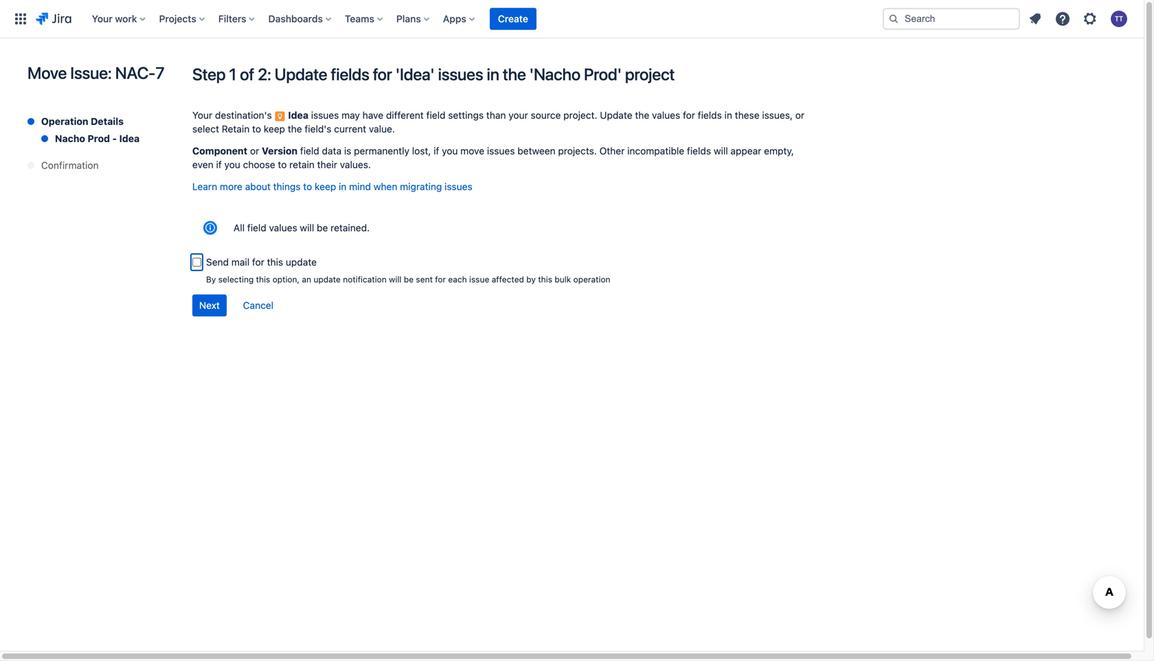 Task type: describe. For each thing, give the bounding box(es) containing it.
0 horizontal spatial values
[[269, 222, 297, 234]]

appear
[[731, 145, 762, 157]]

1 vertical spatial if
[[216, 159, 222, 170]]

mail
[[231, 257, 250, 268]]

incompatible
[[627, 145, 684, 157]]

than
[[486, 110, 506, 121]]

projects button
[[155, 8, 210, 30]]

field data is permanently lost, if you move issues between projects. other incompatible fields will appear empty, even if you choose to retain their values.
[[192, 145, 794, 170]]

dashboards
[[268, 13, 323, 24]]

1 vertical spatial update
[[314, 275, 341, 284]]

this right "by"
[[538, 275, 552, 284]]

affected
[[492, 275, 524, 284]]

search image
[[888, 13, 899, 24]]

details
[[91, 116, 124, 127]]

teams button
[[341, 8, 388, 30]]

values.
[[340, 159, 371, 170]]

move
[[461, 145, 484, 157]]

'idea'
[[396, 65, 435, 84]]

about
[[245, 181, 271, 192]]

banner containing your work
[[0, 0, 1144, 38]]

even
[[192, 159, 214, 170]]

project
[[625, 65, 675, 84]]

field inside issues may have different field settings than your source project. update the values for fields in these issues, or select retain to keep the field's current value.
[[426, 110, 446, 121]]

keep inside issues may have different field settings than your source project. update the values for fields in these issues, or select retain to keep the field's current value.
[[264, 123, 285, 135]]

create
[[498, 13, 528, 24]]

retain
[[289, 159, 315, 170]]

by
[[206, 275, 216, 284]]

things
[[273, 181, 301, 192]]

Search field
[[883, 8, 1020, 30]]

may
[[342, 110, 360, 121]]

selecting
[[218, 275, 254, 284]]

project.
[[564, 110, 597, 121]]

current
[[334, 123, 366, 135]]

learn more about things to keep in mind when migrating issues
[[192, 181, 472, 192]]

update inside issues may have different field settings than your source project. update the values for fields in these issues, or select retain to keep the field's current value.
[[600, 110, 633, 121]]

retain
[[222, 123, 250, 135]]

operation
[[41, 116, 88, 127]]

select
[[192, 123, 219, 135]]

other
[[600, 145, 625, 157]]

issues inside field data is permanently lost, if you move issues between projects. other incompatible fields will appear empty, even if you choose to retain their values.
[[487, 145, 515, 157]]

for inside issues may have different field settings than your source project. update the values for fields in these issues, or select retain to keep the field's current value.
[[683, 110, 695, 121]]

is
[[344, 145, 351, 157]]

send mail for this update by selecting this option, an update notification will be sent for each issue affected by this bulk operation
[[206, 257, 610, 284]]

dashboards button
[[264, 8, 337, 30]]

all field values will be retained.
[[234, 222, 370, 234]]

step 1 of 2:                                                       update fields for 'idea' issues in the 'nacho prod' project
[[192, 65, 675, 84]]

your destination's
[[192, 110, 275, 121]]

plans
[[396, 13, 421, 24]]

1 vertical spatial you
[[224, 159, 240, 170]]

your for your destination's
[[192, 110, 212, 121]]

appswitcher icon image
[[12, 11, 29, 27]]

primary element
[[8, 0, 872, 38]]

issues right migrating
[[445, 181, 472, 192]]

of
[[240, 65, 254, 84]]

issues may have different field settings than your source project. update the values for fields in these issues, or select retain to keep the field's current value.
[[192, 110, 805, 135]]

2 horizontal spatial to
[[303, 181, 312, 192]]

each
[[448, 275, 467, 284]]

prod
[[88, 133, 110, 144]]

help image
[[1055, 11, 1071, 27]]

issues up settings
[[438, 65, 483, 84]]

filters button
[[214, 8, 260, 30]]

bulk
[[555, 275, 571, 284]]

lost,
[[412, 145, 431, 157]]

data
[[322, 145, 342, 157]]

nac-
[[115, 63, 155, 82]]

confirmation
[[41, 160, 99, 171]]

will inside send mail for this update by selecting this option, an update notification will be sent for each issue affected by this bulk operation
[[389, 275, 402, 284]]

0 horizontal spatial field
[[247, 222, 266, 234]]

your
[[509, 110, 528, 121]]

version
[[262, 145, 298, 157]]

settings
[[448, 110, 484, 121]]

empty,
[[764, 145, 794, 157]]

0 vertical spatial idea
[[288, 110, 309, 121]]

0 horizontal spatial will
[[300, 222, 314, 234]]

move issue: nac-7
[[27, 63, 165, 82]]

-
[[112, 133, 117, 144]]

migrating
[[400, 181, 442, 192]]

issue:
[[70, 63, 112, 82]]

destination's
[[215, 110, 272, 121]]

operation details nacho prod - idea
[[41, 116, 140, 144]]

for right sent
[[435, 275, 446, 284]]

idea image
[[275, 111, 286, 122]]



Task type: vqa. For each thing, say whether or not it's contained in the screenshot.
Announcement blog for monthly feature updates
no



Task type: locate. For each thing, give the bounding box(es) containing it.
0 vertical spatial or
[[795, 110, 805, 121]]

1 vertical spatial your
[[192, 110, 212, 121]]

your profile and settings image
[[1111, 11, 1127, 27]]

in up than at top
[[487, 65, 499, 84]]

1 horizontal spatial to
[[278, 159, 287, 170]]

your
[[92, 13, 112, 24], [192, 110, 212, 121]]

the
[[503, 65, 526, 84], [635, 110, 649, 121], [288, 123, 302, 135]]

prod'
[[584, 65, 622, 84]]

fields inside field data is permanently lost, if you move issues between projects. other incompatible fields will appear empty, even if you choose to retain their values.
[[687, 145, 711, 157]]

0 horizontal spatial you
[[224, 159, 240, 170]]

fields inside issues may have different field settings than your source project. update the values for fields in these issues, or select retain to keep the field's current value.
[[698, 110, 722, 121]]

0 vertical spatial if
[[434, 145, 439, 157]]

1 vertical spatial update
[[600, 110, 633, 121]]

field's
[[305, 123, 332, 135]]

retained.
[[331, 222, 370, 234]]

field right all on the left top of the page
[[247, 222, 266, 234]]

more
[[220, 181, 243, 192]]

for right "mail"
[[252, 257, 264, 268]]

you down component
[[224, 159, 240, 170]]

0 horizontal spatial be
[[317, 222, 328, 234]]

values up incompatible
[[652, 110, 680, 121]]

0 vertical spatial to
[[252, 123, 261, 135]]

1 horizontal spatial values
[[652, 110, 680, 121]]

values inside issues may have different field settings than your source project. update the values for fields in these issues, or select retain to keep the field's current value.
[[652, 110, 680, 121]]

step
[[192, 65, 226, 84]]

notification
[[343, 275, 387, 284]]

idea right '-'
[[119, 133, 140, 144]]

2 horizontal spatial will
[[714, 145, 728, 157]]

for
[[373, 65, 392, 84], [683, 110, 695, 121], [252, 257, 264, 268], [435, 275, 446, 284]]

if down component
[[216, 159, 222, 170]]

issue
[[469, 275, 489, 284]]

sent
[[416, 275, 433, 284]]

1 vertical spatial values
[[269, 222, 297, 234]]

learn
[[192, 181, 217, 192]]

will left appear in the top right of the page
[[714, 145, 728, 157]]

or inside issues may have different field settings than your source project. update the values for fields in these issues, or select retain to keep the field's current value.
[[795, 110, 805, 121]]

between
[[518, 145, 556, 157]]

projects.
[[558, 145, 597, 157]]

2 horizontal spatial the
[[635, 110, 649, 121]]

1
[[229, 65, 237, 84]]

issues right "move"
[[487, 145, 515, 157]]

in inside issues may have different field settings than your source project. update the values for fields in these issues, or select retain to keep the field's current value.
[[725, 110, 732, 121]]

permanently
[[354, 145, 410, 157]]

component or version
[[192, 145, 298, 157]]

idea inside operation details nacho prod - idea
[[119, 133, 140, 144]]

teams
[[345, 13, 374, 24]]

plans button
[[392, 8, 435, 30]]

2 vertical spatial field
[[247, 222, 266, 234]]

mind
[[349, 181, 371, 192]]

0 horizontal spatial to
[[252, 123, 261, 135]]

values down things
[[269, 222, 297, 234]]

1 vertical spatial fields
[[698, 110, 722, 121]]

cancel link
[[236, 295, 280, 317]]

2 vertical spatial in
[[339, 181, 347, 192]]

issues,
[[762, 110, 793, 121]]

0 vertical spatial your
[[92, 13, 112, 24]]

your work button
[[88, 8, 151, 30]]

your work
[[92, 13, 137, 24]]

an
[[302, 275, 311, 284]]

your up select on the top
[[192, 110, 212, 121]]

0 vertical spatial keep
[[264, 123, 285, 135]]

keep down their
[[315, 181, 336, 192]]

'nacho
[[529, 65, 581, 84]]

cancel
[[243, 300, 274, 311]]

option,
[[273, 275, 300, 284]]

1 vertical spatial idea
[[119, 133, 140, 144]]

1 vertical spatial keep
[[315, 181, 336, 192]]

0 vertical spatial update
[[286, 257, 317, 268]]

move
[[27, 63, 67, 82]]

all
[[234, 222, 245, 234]]

2 horizontal spatial field
[[426, 110, 446, 121]]

the up incompatible
[[635, 110, 649, 121]]

update right project. at the top
[[600, 110, 633, 121]]

2 vertical spatial will
[[389, 275, 402, 284]]

to inside field data is permanently lost, if you move issues between projects. other incompatible fields will appear empty, even if you choose to retain their values.
[[278, 159, 287, 170]]

1 horizontal spatial update
[[600, 110, 633, 121]]

settings image
[[1082, 11, 1099, 27]]

create button
[[490, 8, 537, 30]]

0 horizontal spatial your
[[92, 13, 112, 24]]

value.
[[369, 123, 395, 135]]

in left mind on the top left
[[339, 181, 347, 192]]

the left 'nacho
[[503, 65, 526, 84]]

to for retain
[[252, 123, 261, 135]]

for left 'idea'
[[373, 65, 392, 84]]

1 horizontal spatial if
[[434, 145, 439, 157]]

to for choose
[[278, 159, 287, 170]]

apps button
[[439, 8, 480, 30]]

0 horizontal spatial in
[[339, 181, 347, 192]]

0 horizontal spatial idea
[[119, 133, 140, 144]]

update up an
[[286, 257, 317, 268]]

will left "retained."
[[300, 222, 314, 234]]

choose
[[243, 159, 275, 170]]

0 vertical spatial the
[[503, 65, 526, 84]]

work
[[115, 13, 137, 24]]

will
[[714, 145, 728, 157], [300, 222, 314, 234], [389, 275, 402, 284]]

be left sent
[[404, 275, 414, 284]]

fields right incompatible
[[687, 145, 711, 157]]

nacho
[[55, 133, 85, 144]]

in left 'these'
[[725, 110, 732, 121]]

1 horizontal spatial keep
[[315, 181, 336, 192]]

0 horizontal spatial keep
[[264, 123, 285, 135]]

idea right the idea image
[[288, 110, 309, 121]]

different
[[386, 110, 424, 121]]

fields left 'these'
[[698, 110, 722, 121]]

or
[[795, 110, 805, 121], [250, 145, 259, 157]]

these
[[735, 110, 760, 121]]

0 horizontal spatial the
[[288, 123, 302, 135]]

values
[[652, 110, 680, 121], [269, 222, 297, 234]]

issues inside issues may have different field settings than your source project. update the values for fields in these issues, or select retain to keep the field's current value.
[[311, 110, 339, 121]]

notifications image
[[1027, 11, 1044, 27]]

idea
[[288, 110, 309, 121], [119, 133, 140, 144]]

update right 2:
[[275, 65, 327, 84]]

you left "move"
[[442, 145, 458, 157]]

0 horizontal spatial update
[[275, 65, 327, 84]]

1 horizontal spatial your
[[192, 110, 212, 121]]

to down destination's
[[252, 123, 261, 135]]

1 horizontal spatial in
[[487, 65, 499, 84]]

2 vertical spatial fields
[[687, 145, 711, 157]]

for up incompatible
[[683, 110, 695, 121]]

1 horizontal spatial will
[[389, 275, 402, 284]]

1 vertical spatial field
[[300, 145, 319, 157]]

be
[[317, 222, 328, 234], [404, 275, 414, 284]]

2:
[[258, 65, 271, 84]]

field left settings
[[426, 110, 446, 121]]

issues up field's
[[311, 110, 339, 121]]

your for your work
[[92, 13, 112, 24]]

1 horizontal spatial field
[[300, 145, 319, 157]]

your left work
[[92, 13, 112, 24]]

keep
[[264, 123, 285, 135], [315, 181, 336, 192]]

this up option,
[[267, 257, 283, 268]]

by
[[526, 275, 536, 284]]

keep down the idea image
[[264, 123, 285, 135]]

the left field's
[[288, 123, 302, 135]]

or right issues,
[[795, 110, 805, 121]]

None submit
[[192, 295, 227, 317]]

7
[[155, 63, 165, 82]]

field
[[426, 110, 446, 121], [300, 145, 319, 157], [247, 222, 266, 234]]

jira image
[[36, 11, 71, 27], [36, 11, 71, 27]]

update
[[286, 257, 317, 268], [314, 275, 341, 284]]

0 vertical spatial values
[[652, 110, 680, 121]]

1 horizontal spatial idea
[[288, 110, 309, 121]]

in
[[487, 65, 499, 84], [725, 110, 732, 121], [339, 181, 347, 192]]

0 horizontal spatial or
[[250, 145, 259, 157]]

your inside popup button
[[92, 13, 112, 24]]

to right things
[[303, 181, 312, 192]]

1 vertical spatial the
[[635, 110, 649, 121]]

0 vertical spatial fields
[[331, 65, 369, 84]]

when
[[374, 181, 397, 192]]

be inside send mail for this update by selecting this option, an update notification will be sent for each issue affected by this bulk operation
[[404, 275, 414, 284]]

update right an
[[314, 275, 341, 284]]

0 vertical spatial be
[[317, 222, 328, 234]]

2 horizontal spatial in
[[725, 110, 732, 121]]

2 vertical spatial the
[[288, 123, 302, 135]]

1 vertical spatial or
[[250, 145, 259, 157]]

0 vertical spatial field
[[426, 110, 446, 121]]

1 horizontal spatial be
[[404, 275, 414, 284]]

0 vertical spatial update
[[275, 65, 327, 84]]

field up retain
[[300, 145, 319, 157]]

Send mail for this update checkbox
[[192, 256, 201, 269]]

fields
[[331, 65, 369, 84], [698, 110, 722, 121], [687, 145, 711, 157]]

learn more about things to keep in mind when migrating issues link
[[192, 181, 472, 192]]

field inside field data is permanently lost, if you move issues between projects. other incompatible fields will appear empty, even if you choose to retain their values.
[[300, 145, 319, 157]]

1 vertical spatial be
[[404, 275, 414, 284]]

0 vertical spatial you
[[442, 145, 458, 157]]

0 vertical spatial in
[[487, 65, 499, 84]]

fields up 'may'
[[331, 65, 369, 84]]

their
[[317, 159, 337, 170]]

to down the version
[[278, 159, 287, 170]]

projects
[[159, 13, 196, 24]]

2 vertical spatial to
[[303, 181, 312, 192]]

be left "retained."
[[317, 222, 328, 234]]

have
[[363, 110, 383, 121]]

update
[[275, 65, 327, 84], [600, 110, 633, 121]]

1 horizontal spatial or
[[795, 110, 805, 121]]

to inside issues may have different field settings than your source project. update the values for fields in these issues, or select retain to keep the field's current value.
[[252, 123, 261, 135]]

0 horizontal spatial if
[[216, 159, 222, 170]]

apps
[[443, 13, 466, 24]]

or up the choose
[[250, 145, 259, 157]]

will inside field data is permanently lost, if you move issues between projects. other incompatible fields will appear empty, even if you choose to retain their values.
[[714, 145, 728, 157]]

1 horizontal spatial the
[[503, 65, 526, 84]]

1 vertical spatial in
[[725, 110, 732, 121]]

1 vertical spatial will
[[300, 222, 314, 234]]

will left sent
[[389, 275, 402, 284]]

banner
[[0, 0, 1144, 38]]

source
[[531, 110, 561, 121]]

1 vertical spatial to
[[278, 159, 287, 170]]

filters
[[218, 13, 246, 24]]

main content
[[0, 38, 1144, 662]]

operation
[[573, 275, 610, 284]]

component
[[192, 145, 248, 157]]

if right lost,
[[434, 145, 439, 157]]

0 vertical spatial will
[[714, 145, 728, 157]]

1 horizontal spatial you
[[442, 145, 458, 157]]

this left option,
[[256, 275, 270, 284]]

send
[[206, 257, 229, 268]]



